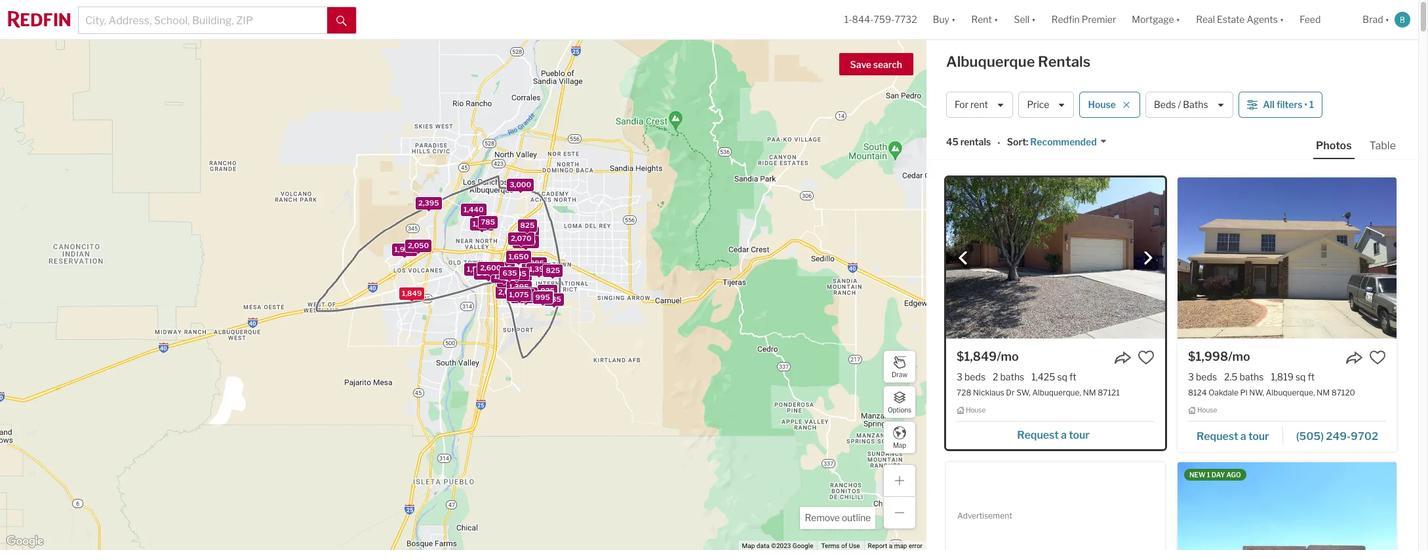 Task type: locate. For each thing, give the bounding box(es) containing it.
map for map data ©2023 google
[[742, 543, 755, 550]]

1 /mo from the left
[[997, 350, 1019, 364]]

$1,998 /mo
[[1188, 350, 1250, 364]]

2 left 2,400
[[476, 269, 481, 278]]

0 horizontal spatial 3 beds
[[957, 372, 986, 383]]

nm left 87121
[[1083, 388, 1096, 398]]

/mo up 2 baths
[[997, 350, 1019, 364]]

3 ▾ from the left
[[1032, 14, 1036, 25]]

redfin premier button
[[1044, 0, 1124, 39]]

map left data
[[742, 543, 755, 550]]

for rent button
[[946, 92, 1013, 118]]

1,998
[[394, 245, 414, 254]]

google image
[[3, 534, 47, 551]]

1 horizontal spatial tour
[[1248, 431, 1269, 443]]

sell ▾ button
[[1014, 0, 1036, 39]]

1 horizontal spatial 1
[[1309, 99, 1314, 110]]

request a tour up ago
[[1197, 431, 1269, 443]]

a down 728 nicklaus dr sw, albuquerque, nm 87121
[[1061, 429, 1067, 442]]

1 horizontal spatial ft
[[1308, 372, 1315, 383]]

request
[[1017, 429, 1059, 442], [1197, 431, 1238, 443]]

3 beds for $1,998 /mo
[[1188, 372, 1217, 383]]

1,095
[[515, 289, 535, 298]]

a left map
[[889, 543, 893, 550]]

save search
[[850, 59, 902, 70]]

2 vertical spatial 825
[[540, 286, 554, 295]]

0 vertical spatial 2 units
[[476, 269, 500, 278]]

1 horizontal spatial sq
[[1296, 372, 1306, 383]]

0 vertical spatial map
[[893, 442, 906, 449]]

options
[[888, 406, 911, 414]]

request down 728 nicklaus dr sw, albuquerque, nm 87121
[[1017, 429, 1059, 442]]

0 vertical spatial 950
[[521, 228, 536, 237]]

sq for $1,998 /mo
[[1296, 372, 1306, 383]]

635
[[502, 268, 517, 277]]

price button
[[1019, 92, 1074, 118]]

0 vertical spatial •
[[1304, 99, 1307, 110]]

house for $1,849 /mo
[[966, 407, 986, 415]]

1 horizontal spatial baths
[[1240, 372, 1264, 383]]

ft for $1,849 /mo
[[1069, 372, 1076, 383]]

3 beds up 8124
[[1188, 372, 1217, 383]]

1 3 beds from the left
[[957, 372, 986, 383]]

request a tour
[[1017, 429, 1090, 442], [1197, 431, 1269, 443]]

3 beds for $1,849 /mo
[[957, 372, 986, 383]]

625
[[509, 269, 524, 278]]

real estate agents ▾ link
[[1196, 0, 1284, 39]]

/
[[1178, 99, 1181, 110]]

▾ right 'agents'
[[1280, 14, 1284, 25]]

house down 8124
[[1197, 407, 1217, 415]]

units
[[482, 269, 500, 278], [519, 292, 537, 301]]

nw,
[[1249, 388, 1264, 398]]

3 up '728' on the bottom right of page
[[957, 372, 963, 383]]

request a tour for left request a tour button
[[1017, 429, 1090, 442]]

▾ right the sell
[[1032, 14, 1036, 25]]

0 vertical spatial 1
[[1309, 99, 1314, 110]]

2 sq from the left
[[1296, 372, 1306, 383]]

0 horizontal spatial 3
[[957, 372, 963, 383]]

2,000
[[498, 288, 519, 297]]

tour for left request a tour button
[[1069, 429, 1090, 442]]

1,195
[[516, 290, 535, 299]]

0 horizontal spatial 985
[[510, 271, 524, 280]]

975
[[517, 290, 531, 299]]

1 horizontal spatial favorite button checkbox
[[1369, 349, 1386, 367]]

map region
[[0, 4, 941, 551]]

favorite button checkbox
[[1138, 349, 1155, 367], [1369, 349, 1386, 367]]

premier
[[1082, 14, 1116, 25]]

all filters • 1 button
[[1239, 92, 1322, 118]]

tour down 728 nicklaus dr sw, albuquerque, nm 87121
[[1069, 429, 1090, 442]]

0 horizontal spatial sq
[[1057, 372, 1067, 383]]

request a tour button down 728 nicklaus dr sw, albuquerque, nm 87121
[[957, 425, 1155, 444]]

1 right the filters
[[1309, 99, 1314, 110]]

sq for $1,849 /mo
[[1057, 372, 1067, 383]]

remove outline
[[805, 513, 871, 524]]

▾
[[951, 14, 956, 25], [994, 14, 998, 25], [1032, 14, 1036, 25], [1176, 14, 1180, 25], [1280, 14, 1284, 25], [1385, 14, 1389, 25]]

baths up the nw,
[[1240, 372, 1264, 383]]

985
[[510, 271, 524, 280], [546, 295, 561, 304]]

feed button
[[1292, 0, 1355, 39]]

beds up '728' on the bottom right of page
[[964, 372, 986, 383]]

rent
[[971, 14, 992, 25]]

1 horizontal spatial map
[[893, 442, 906, 449]]

house left remove house icon
[[1088, 99, 1116, 110]]

0 horizontal spatial request a tour
[[1017, 429, 1090, 442]]

1 vertical spatial units
[[519, 292, 537, 301]]

2 /mo from the left
[[1228, 350, 1250, 364]]

price
[[1027, 99, 1049, 110]]

1 horizontal spatial request
[[1197, 431, 1238, 443]]

1 vertical spatial 950
[[536, 292, 551, 302]]

request a tour down 728 nicklaus dr sw, albuquerque, nm 87121
[[1017, 429, 1090, 442]]

1 vertical spatial 1,395
[[509, 282, 529, 291]]

2,600
[[480, 263, 501, 272]]

use
[[849, 543, 860, 550]]

real estate agents ▾ button
[[1188, 0, 1292, 39]]

1 sq from the left
[[1057, 372, 1067, 383]]

3 up 8124
[[1188, 372, 1194, 383]]

• inside 45 rentals •
[[998, 137, 1000, 149]]

2 3 from the left
[[1188, 372, 1194, 383]]

table
[[1369, 140, 1396, 152]]

ft
[[1069, 372, 1076, 383], [1308, 372, 1315, 383]]

1 horizontal spatial request a tour button
[[1188, 426, 1283, 446]]

1 ▾ from the left
[[951, 14, 956, 25]]

• for 45 rentals •
[[998, 137, 1000, 149]]

2 ▾ from the left
[[994, 14, 998, 25]]

0 horizontal spatial request
[[1017, 429, 1059, 442]]

2 down 850
[[513, 292, 518, 301]]

ft right "1,425"
[[1069, 372, 1076, 383]]

remove outline button
[[800, 508, 875, 530]]

4 ▾ from the left
[[1176, 14, 1180, 25]]

0 horizontal spatial ft
[[1069, 372, 1076, 383]]

0 vertical spatial 2
[[476, 269, 481, 278]]

sq right "1,425"
[[1057, 372, 1067, 383]]

agents
[[1247, 14, 1278, 25]]

2 beds from the left
[[1196, 372, 1217, 383]]

1 horizontal spatial 2 units
[[513, 292, 537, 301]]

1,075
[[509, 290, 528, 300]]

terms of use link
[[821, 543, 860, 550]]

1,849
[[402, 289, 422, 298]]

mortgage ▾
[[1132, 14, 1180, 25]]

City, Address, School, Building, ZIP search field
[[79, 7, 327, 33]]

▾ inside dropdown button
[[1280, 14, 1284, 25]]

map inside button
[[893, 442, 906, 449]]

albuquerque, down 1,425 sq ft
[[1032, 388, 1081, 398]]

1 horizontal spatial •
[[1304, 99, 1307, 110]]

baths
[[1000, 372, 1024, 383], [1240, 372, 1264, 383]]

0 horizontal spatial map
[[742, 543, 755, 550]]

request a tour button up ago
[[1188, 426, 1283, 446]]

825 right "1,285"
[[546, 266, 560, 275]]

87120
[[1331, 388, 1355, 398]]

▾ right rent
[[994, 14, 998, 25]]

0 horizontal spatial 2 units
[[476, 269, 500, 278]]

6 ▾ from the left
[[1385, 14, 1389, 25]]

1 horizontal spatial 3
[[1188, 372, 1194, 383]]

1 beds from the left
[[964, 372, 986, 383]]

2 ft from the left
[[1308, 372, 1315, 383]]

1 horizontal spatial a
[[1061, 429, 1067, 442]]

9702
[[1351, 431, 1378, 443]]

1 horizontal spatial 995
[[535, 293, 550, 302]]

albuquerque
[[946, 53, 1035, 70]]

favorite button image
[[1138, 349, 1155, 367]]

1 vertical spatial map
[[742, 543, 755, 550]]

0 horizontal spatial units
[[482, 269, 500, 278]]

▾ right brad
[[1385, 14, 1389, 25]]

759-
[[874, 14, 895, 25]]

house for $1,998 /mo
[[1197, 407, 1217, 415]]

1 nm from the left
[[1083, 388, 1096, 398]]

for
[[955, 99, 968, 110]]

1 horizontal spatial albuquerque,
[[1266, 388, 1315, 398]]

$1,849
[[957, 350, 997, 364]]

baths for $1,849 /mo
[[1000, 372, 1024, 383]]

0 vertical spatial units
[[482, 269, 500, 278]]

2 horizontal spatial house
[[1197, 407, 1217, 415]]

1 ft from the left
[[1069, 372, 1076, 383]]

0 horizontal spatial favorite button checkbox
[[1138, 349, 1155, 367]]

1 horizontal spatial /mo
[[1228, 350, 1250, 364]]

2 horizontal spatial 2
[[993, 372, 998, 383]]

2 favorite button checkbox from the left
[[1369, 349, 1386, 367]]

0 horizontal spatial •
[[998, 137, 1000, 149]]

nm left the 87120
[[1317, 388, 1330, 398]]

beds
[[1154, 99, 1176, 110]]

nm for $1,849 /mo
[[1083, 388, 1096, 398]]

• right the filters
[[1304, 99, 1307, 110]]

map data ©2023 google
[[742, 543, 813, 550]]

0 horizontal spatial 2
[[476, 269, 481, 278]]

0 horizontal spatial 995
[[497, 263, 512, 272]]

2,395
[[418, 198, 439, 207]]

photos button
[[1313, 139, 1367, 159]]

real estate agents ▾
[[1196, 14, 1284, 25]]

1 horizontal spatial house
[[1088, 99, 1116, 110]]

5 ▾ from the left
[[1280, 14, 1284, 25]]

mortgage
[[1132, 14, 1174, 25]]

1 vertical spatial •
[[998, 137, 1000, 149]]

albuquerque, down 1,819 sq ft
[[1266, 388, 1315, 398]]

2 3 beds from the left
[[1188, 372, 1217, 383]]

a for the right request a tour button
[[1240, 431, 1246, 443]]

1,819 sq ft
[[1271, 372, 1315, 383]]

a up ago
[[1240, 431, 1246, 443]]

0 horizontal spatial house
[[966, 407, 986, 415]]

825 up 2,070 on the left
[[520, 221, 534, 230]]

0 horizontal spatial tour
[[1069, 429, 1090, 442]]

845
[[494, 269, 509, 278]]

/mo for $1,998
[[1228, 350, 1250, 364]]

0 horizontal spatial request a tour button
[[957, 425, 1155, 444]]

1 horizontal spatial beds
[[1196, 372, 1217, 383]]

2,050
[[407, 241, 429, 250]]

ago
[[1226, 471, 1241, 479]]

real
[[1196, 14, 1215, 25]]

previous button image
[[957, 252, 970, 265]]

beds / baths button
[[1146, 92, 1233, 118]]

sq
[[1057, 372, 1067, 383], [1296, 372, 1306, 383]]

tour down the nw,
[[1248, 431, 1269, 443]]

mortgage ▾ button
[[1124, 0, 1188, 39]]

1,785
[[507, 269, 526, 278]]

1 horizontal spatial nm
[[1317, 388, 1330, 398]]

1 baths from the left
[[1000, 372, 1024, 383]]

brad
[[1363, 14, 1383, 25]]

825
[[520, 221, 534, 230], [546, 266, 560, 275], [540, 286, 554, 295]]

▾ right mortgage
[[1176, 14, 1180, 25]]

1 favorite button checkbox from the left
[[1138, 349, 1155, 367]]

nm for $1,998 /mo
[[1317, 388, 1330, 398]]

house down '728' on the bottom right of page
[[966, 407, 986, 415]]

2 baths
[[993, 372, 1024, 383]]

1 3 from the left
[[957, 372, 963, 383]]

map down options
[[893, 442, 906, 449]]

1 horizontal spatial 3 beds
[[1188, 372, 1217, 383]]

1,500
[[467, 264, 487, 274]]

user photo image
[[1395, 12, 1410, 28]]

• inside "button"
[[1304, 99, 1307, 110]]

terms of use
[[821, 543, 860, 550]]

2 up nicklaus
[[993, 372, 998, 383]]

0 horizontal spatial baths
[[1000, 372, 1024, 383]]

0 horizontal spatial nm
[[1083, 388, 1096, 398]]

2 baths from the left
[[1240, 372, 1264, 383]]

beds up 8124
[[1196, 372, 1217, 383]]

950 right 970
[[536, 292, 551, 302]]

995
[[497, 263, 512, 272], [535, 293, 550, 302]]

1 vertical spatial 2
[[513, 292, 518, 301]]

0 vertical spatial 995
[[497, 263, 512, 272]]

2 horizontal spatial a
[[1240, 431, 1246, 443]]

nm
[[1083, 388, 1096, 398], [1317, 388, 1330, 398]]

house button
[[1080, 92, 1140, 118]]

2 albuquerque, from the left
[[1266, 388, 1315, 398]]

728
[[957, 388, 971, 398]]

/mo up 2.5 baths in the right bottom of the page
[[1228, 350, 1250, 364]]

save
[[850, 59, 871, 70]]

▾ right buy
[[951, 14, 956, 25]]

45
[[946, 137, 959, 148]]

1 horizontal spatial units
[[519, 292, 537, 301]]

• left sort at right top
[[998, 137, 1000, 149]]

oakdale
[[1209, 388, 1239, 398]]

ft for $1,998 /mo
[[1308, 372, 1315, 383]]

1 vertical spatial 995
[[535, 293, 550, 302]]

0 horizontal spatial /mo
[[997, 350, 1019, 364]]

$1,849 /mo
[[957, 350, 1019, 364]]

baths up dr
[[1000, 372, 1024, 383]]

0 horizontal spatial 1
[[1207, 471, 1210, 479]]

sq right '1,819'
[[1296, 372, 1306, 383]]

0 horizontal spatial beds
[[964, 372, 986, 383]]

1,395
[[529, 264, 549, 274], [509, 282, 529, 291]]

825 right 970
[[540, 286, 554, 295]]

1 inside "button"
[[1309, 99, 1314, 110]]

3 beds up '728' on the bottom right of page
[[957, 372, 986, 383]]

a
[[1061, 429, 1067, 442], [1240, 431, 1246, 443], [889, 543, 893, 550]]

:
[[1026, 137, 1028, 148]]

/mo for $1,849
[[997, 350, 1019, 364]]

filters
[[1277, 99, 1303, 110]]

87121
[[1098, 388, 1120, 398]]

request up day
[[1197, 431, 1238, 443]]

950 up '2,550'
[[521, 228, 536, 237]]

1 vertical spatial 825
[[546, 266, 560, 275]]

(505) 249-9702
[[1296, 431, 1378, 443]]

1 left day
[[1207, 471, 1210, 479]]

1,285
[[524, 259, 544, 268]]

1 vertical spatial 1
[[1207, 471, 1210, 479]]

2 units
[[476, 269, 500, 278], [513, 292, 537, 301]]

ft right '1,819'
[[1308, 372, 1315, 383]]

1 albuquerque, from the left
[[1032, 388, 1081, 398]]

2 nm from the left
[[1317, 388, 1330, 398]]

remove house image
[[1123, 101, 1130, 109]]

1 horizontal spatial 985
[[546, 295, 561, 304]]

0 horizontal spatial albuquerque,
[[1032, 388, 1081, 398]]

rent
[[970, 99, 988, 110]]

1 vertical spatial 2 units
[[513, 292, 537, 301]]

1 horizontal spatial request a tour
[[1197, 431, 1269, 443]]



Task type: vqa. For each thing, say whether or not it's contained in the screenshot.
left AND
no



Task type: describe. For each thing, give the bounding box(es) containing it.
▾ for sell ▾
[[1032, 14, 1036, 25]]

mortgage ▾ button
[[1132, 0, 1180, 39]]

photo of 8124 oakdale pl nw, albuquerque, nm 87120 image
[[1178, 178, 1397, 339]]

options button
[[883, 386, 916, 419]]

buy ▾
[[933, 14, 956, 25]]

2.5 baths
[[1224, 372, 1264, 383]]

1 horizontal spatial 2
[[513, 292, 518, 301]]

feed
[[1300, 14, 1321, 25]]

0 vertical spatial 985
[[510, 271, 524, 280]]

draw
[[892, 371, 907, 379]]

data
[[757, 543, 770, 550]]

▾ for buy ▾
[[951, 14, 956, 25]]

▾ for mortgage ▾
[[1176, 14, 1180, 25]]

recommended
[[1030, 137, 1097, 148]]

45 rentals •
[[946, 137, 1000, 149]]

of
[[841, 543, 847, 550]]

1-
[[844, 14, 852, 25]]

estate
[[1217, 14, 1245, 25]]

0 horizontal spatial a
[[889, 543, 893, 550]]

1,450
[[494, 272, 514, 281]]

728 nicklaus dr sw, albuquerque, nm 87121
[[957, 388, 1120, 398]]

redfin premier
[[1052, 14, 1116, 25]]

request a tour for the right request a tour button
[[1197, 431, 1269, 443]]

photo of 1720 rosewood ave nw, albuquerque, nm 87120 image
[[1178, 463, 1397, 551]]

request for the right request a tour button
[[1197, 431, 1238, 443]]

photo of 728 nicklaus dr sw, albuquerque, nm 87121 image
[[946, 178, 1165, 339]]

1 vertical spatial 985
[[546, 295, 561, 304]]

▾ for brad ▾
[[1385, 14, 1389, 25]]

nicklaus
[[973, 388, 1004, 398]]

2,070
[[510, 233, 531, 243]]

2 vertical spatial 2
[[993, 372, 998, 383]]

tour for the right request a tour button
[[1248, 431, 1269, 443]]

next button image
[[1142, 252, 1155, 265]]

map
[[894, 543, 907, 550]]

0 vertical spatial 1,395
[[529, 264, 549, 274]]

a for left request a tour button
[[1061, 429, 1067, 442]]

1,595
[[509, 270, 529, 279]]

beds for $1,849
[[964, 372, 986, 383]]

table button
[[1367, 139, 1399, 158]]

error
[[909, 543, 923, 550]]

house inside button
[[1088, 99, 1116, 110]]

1,425
[[1032, 372, 1055, 383]]

for rent
[[955, 99, 988, 110]]

970
[[520, 289, 534, 298]]

google
[[793, 543, 813, 550]]

search
[[873, 59, 902, 70]]

map for map
[[893, 442, 906, 449]]

3 for $1,998 /mo
[[1188, 372, 1194, 383]]

1-844-759-7732
[[844, 14, 917, 25]]

new 1 day ago
[[1189, 471, 1241, 479]]

albuquerque, for $1,998 /mo
[[1266, 388, 1315, 398]]

0 vertical spatial 825
[[520, 221, 534, 230]]

baths for $1,998 /mo
[[1240, 372, 1264, 383]]

map button
[[883, 422, 916, 454]]

request for left request a tour button
[[1017, 429, 1059, 442]]

2.5
[[1224, 372, 1238, 383]]

redfin
[[1052, 14, 1080, 25]]

photos
[[1316, 140, 1352, 152]]

8124
[[1188, 388, 1207, 398]]

785
[[481, 217, 495, 226]]

▾ for rent ▾
[[994, 14, 998, 25]]

844-
[[852, 14, 874, 25]]

beds / baths
[[1154, 99, 1208, 110]]

report
[[868, 543, 887, 550]]

pl
[[1240, 388, 1248, 398]]

day
[[1212, 471, 1225, 479]]

dr
[[1006, 388, 1015, 398]]

report a map error link
[[868, 543, 923, 550]]

remove
[[805, 513, 840, 524]]

submit search image
[[336, 16, 347, 26]]

outline
[[842, 513, 871, 524]]

2,550
[[515, 237, 536, 246]]

terms
[[821, 543, 840, 550]]

all
[[1263, 99, 1275, 110]]

advertisement
[[957, 511, 1012, 521]]

favorite button checkbox for $1,998 /mo
[[1369, 349, 1386, 367]]

sort
[[1007, 137, 1026, 148]]

sw,
[[1016, 388, 1030, 398]]

1,440
[[463, 205, 483, 214]]

favorite button image
[[1369, 349, 1386, 367]]

$1,998
[[1188, 350, 1228, 364]]

albuquerque, for $1,849 /mo
[[1032, 388, 1081, 398]]

3 for $1,849 /mo
[[957, 372, 963, 383]]

1,185
[[496, 272, 514, 281]]

(505) 249-9702 link
[[1283, 425, 1386, 447]]

1,650
[[508, 252, 528, 261]]

recommended button
[[1028, 136, 1107, 149]]

beds for $1,998
[[1196, 372, 1217, 383]]

249-
[[1326, 431, 1351, 443]]

favorite button checkbox for $1,849 /mo
[[1138, 349, 1155, 367]]

1,170
[[472, 219, 491, 228]]

rent ▾ button
[[964, 0, 1006, 39]]

sell ▾ button
[[1006, 0, 1044, 39]]

sell
[[1014, 14, 1030, 25]]

sort :
[[1007, 137, 1028, 148]]

1,819
[[1271, 372, 1294, 383]]

rentals
[[960, 137, 991, 148]]

• for all filters • 1
[[1304, 99, 1307, 110]]

850
[[508, 282, 523, 291]]

albuquerque rentals
[[946, 53, 1091, 70]]

1-844-759-7732 link
[[844, 14, 917, 25]]



